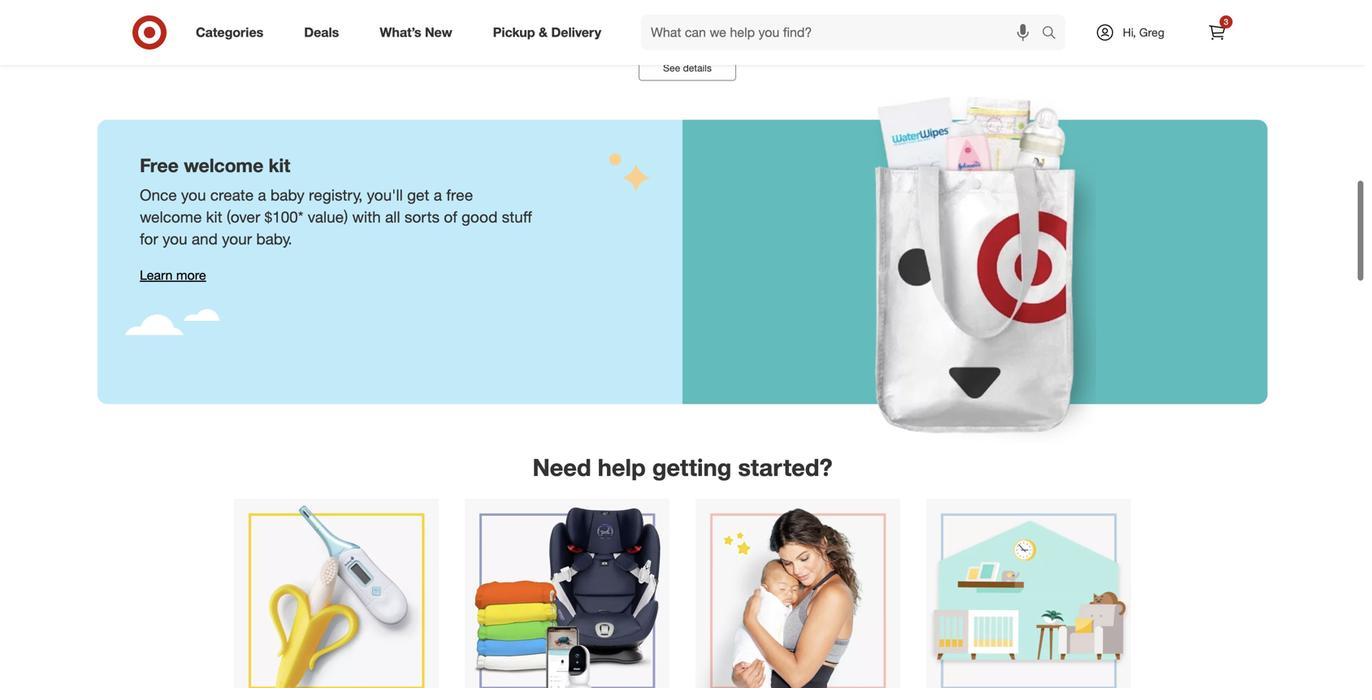 Task type: locate. For each thing, give the bounding box(es) containing it.
&
[[539, 24, 548, 40]]

with inside 8 weeks before your expected arrival date, you can save 15% on your shopping trip with target circle.
[[648, 21, 672, 37]]

categories
[[196, 24, 263, 40]]

1 horizontal spatial more
[[1057, 43, 1080, 55]]

learn more button
[[140, 266, 206, 285]]

more down and
[[176, 268, 206, 283]]

kit up baby
[[269, 154, 290, 177]]

your inside once you create a baby registry, you'll get a free welcome kit (over $100* value) with all sorts of good stuff for you and your baby.
[[222, 230, 252, 248]]

0 vertical spatial learn more
[[1030, 43, 1080, 55]]

1 vertical spatial learn
[[140, 268, 173, 283]]

arrival
[[760, 0, 795, 0]]

free
[[140, 154, 179, 177]]

before
[[632, 0, 669, 0]]

you right 'for'
[[162, 230, 187, 248]]

your up "year." on the right top
[[1065, 0, 1090, 0]]

search
[[1034, 26, 1073, 42]]

weeks
[[591, 0, 628, 0]]

What can we help you find? suggestions appear below search field
[[641, 15, 1046, 50]]

learn more
[[1030, 43, 1080, 55], [140, 268, 206, 283]]

you down weeks in the top left of the page
[[598, 3, 619, 19]]

1 horizontal spatial learn more
[[1030, 43, 1080, 55]]

your up 15%
[[673, 0, 698, 0]]

for new & expecting parents image
[[696, 499, 900, 688]]

of
[[444, 208, 457, 226]]

kit
[[269, 154, 290, 177], [206, 208, 222, 226]]

trip
[[626, 21, 645, 37]]

delivery
[[551, 24, 601, 40]]

with inside once you create a baby registry, you'll get a free welcome kit (over $100* value) with all sorts of good stuff for you and your baby.
[[352, 208, 381, 226]]

welcome down once
[[140, 208, 202, 226]]

1 vertical spatial welcome
[[140, 208, 202, 226]]

0 vertical spatial with
[[648, 21, 672, 37]]

with left the 'all'
[[352, 208, 381, 226]]

search button
[[1034, 15, 1073, 54]]

your
[[673, 0, 698, 0], [1065, 0, 1090, 0], [726, 3, 752, 19], [222, 230, 252, 248]]

started?
[[738, 453, 833, 482]]

you
[[598, 3, 619, 19], [181, 186, 206, 204], [162, 230, 187, 248]]

details
[[683, 62, 712, 74]]

with down save
[[648, 21, 672, 37]]

a left baby
[[258, 186, 266, 204]]

3 link
[[1199, 15, 1235, 50]]

3
[[1224, 17, 1228, 27]]

kit up and
[[206, 208, 222, 226]]

1 vertical spatial learn more
[[140, 268, 206, 283]]

1 vertical spatial more
[[176, 268, 206, 283]]

your down (over
[[222, 230, 252, 248]]

what's new link
[[366, 15, 473, 50]]

see details
[[663, 62, 712, 74]]

0 vertical spatial you
[[598, 3, 619, 19]]

circle.
[[715, 21, 749, 37]]

more for learn more button
[[176, 268, 206, 283]]

2 vertical spatial you
[[162, 230, 187, 248]]

save
[[647, 3, 674, 19]]

0 horizontal spatial with
[[352, 208, 381, 226]]

registry,
[[309, 186, 363, 204]]

0 horizontal spatial a
[[258, 186, 266, 204]]

more
[[1057, 43, 1080, 55], [176, 268, 206, 283]]

you right once
[[181, 186, 206, 204]]

1 horizontal spatial a
[[434, 186, 442, 204]]

1 vertical spatial you
[[181, 186, 206, 204]]

a right "get"
[[434, 186, 442, 204]]

a
[[258, 186, 266, 204], [434, 186, 442, 204]]

with
[[648, 21, 672, 37], [352, 208, 381, 226]]

baby
[[270, 186, 305, 204]]

see details link
[[639, 55, 736, 81]]

0 horizontal spatial kit
[[206, 208, 222, 226]]

welcome up 'create'
[[184, 154, 264, 177]]

hi, greg
[[1123, 25, 1164, 39]]

1 horizontal spatial kit
[[269, 154, 290, 177]]

you'll
[[367, 186, 403, 204]]

get
[[407, 186, 429, 204]]

learn
[[1030, 43, 1054, 55], [140, 268, 173, 283]]

0 horizontal spatial learn
[[140, 268, 173, 283]]

0 vertical spatial more
[[1057, 43, 1080, 55]]

newborn must-haves image
[[234, 499, 439, 688]]

help
[[598, 453, 646, 482]]

learn more down 'for'
[[140, 268, 206, 283]]

year.
[[1054, 3, 1081, 19]]

learn more link
[[1006, 36, 1103, 62]]

welcome inside once you create a baby registry, you'll get a free welcome kit (over $100* value) with all sorts of good stuff for you and your baby.
[[140, 208, 202, 226]]

deals
[[304, 24, 339, 40]]

welcome
[[184, 154, 264, 177], [140, 208, 202, 226]]

1 vertical spatial with
[[352, 208, 381, 226]]

2 a from the left
[[434, 186, 442, 204]]

0 horizontal spatial learn more
[[140, 268, 206, 283]]

learn down 'for'
[[140, 268, 173, 283]]

deals link
[[290, 15, 359, 50]]

shopping
[[755, 3, 809, 19]]

what's new
[[380, 24, 452, 40]]

1 horizontal spatial learn
[[1030, 43, 1054, 55]]

more inside button
[[176, 268, 206, 283]]

0 horizontal spatial more
[[176, 268, 206, 283]]

learn down search
[[1030, 43, 1054, 55]]

up
[[1141, 0, 1156, 0]]

more down search
[[1057, 43, 1080, 55]]

once you create a baby registry, you'll get a free welcome kit (over $100* value) with all sorts of good stuff for you and your baby.
[[140, 186, 532, 248]]

with for all
[[352, 208, 381, 226]]

learn more down search
[[1030, 43, 1080, 55]]

learn inside button
[[140, 268, 173, 283]]

1 horizontal spatial with
[[648, 21, 672, 37]]

0 vertical spatial kit
[[269, 154, 290, 177]]

0 vertical spatial learn
[[1030, 43, 1054, 55]]

1 vertical spatial kit
[[206, 208, 222, 226]]



Task type: vqa. For each thing, say whether or not it's contained in the screenshot.
your within ONCE YOU CREATE A BABY REGISTRY, YOU'LL GET A FREE WELCOME KIT (OVER $100* VALUE) WITH ALL SORTS OF GOOD STUFF FOR YOU AND YOUR BABY.
yes



Task type: describe. For each thing, give the bounding box(es) containing it.
welcome kit image
[[792, 79, 1158, 445]]

8 weeks before your expected arrival date, you can save 15% on your shopping trip with target circle.
[[566, 0, 809, 37]]

free welcome kit
[[140, 154, 290, 177]]

on
[[708, 3, 723, 19]]

see
[[663, 62, 680, 74]]

learn more for learn more button
[[140, 268, 206, 283]]

pickup & delivery link
[[479, 15, 622, 50]]

you inside 8 weeks before your expected arrival date, you can save 15% on your shopping trip with target circle.
[[598, 3, 619, 19]]

return
[[939, 0, 977, 0]]

your inside return anything from your registry up to one year.
[[1065, 0, 1090, 0]]

date,
[[566, 3, 594, 19]]

learn for "learn more" link at the right top
[[1030, 43, 1054, 55]]

more for "learn more" link at the right top
[[1057, 43, 1080, 55]]

baby.
[[256, 230, 292, 248]]

$100*
[[265, 208, 303, 226]]

what's
[[380, 24, 421, 40]]

target
[[676, 21, 712, 37]]

categories link
[[182, 15, 284, 50]]

registry
[[1094, 0, 1137, 0]]

new
[[425, 24, 452, 40]]

to
[[1159, 0, 1171, 0]]

for
[[140, 230, 158, 248]]

(over
[[227, 208, 260, 226]]

and
[[192, 230, 218, 248]]

kit inside once you create a baby registry, you'll get a free welcome kit (over $100* value) with all sorts of good stuff for you and your baby.
[[206, 208, 222, 226]]

with for target
[[648, 21, 672, 37]]

pickup
[[493, 24, 535, 40]]

can
[[623, 3, 644, 19]]

return anything from your registry up to one year.
[[939, 0, 1171, 19]]

all
[[385, 208, 400, 226]]

anything
[[981, 0, 1031, 0]]

one
[[1029, 3, 1050, 19]]

nursery planner image
[[926, 499, 1131, 688]]

value)
[[308, 208, 348, 226]]

learn for learn more button
[[140, 268, 173, 283]]

learn more for "learn more" link at the right top
[[1030, 43, 1080, 55]]

your down expected at the right of page
[[726, 3, 752, 19]]

0 vertical spatial welcome
[[184, 154, 264, 177]]

need help getting started?
[[533, 453, 833, 482]]

create
[[210, 186, 254, 204]]

once
[[140, 186, 177, 204]]

1 a from the left
[[258, 186, 266, 204]]

sorts
[[405, 208, 440, 226]]

stuff
[[502, 208, 532, 226]]

hi,
[[1123, 25, 1136, 39]]

expected
[[702, 0, 756, 0]]

need
[[533, 453, 591, 482]]

good
[[462, 208, 498, 226]]

from
[[1034, 0, 1061, 0]]

greg
[[1139, 25, 1164, 39]]

getting
[[652, 453, 732, 482]]

8
[[580, 0, 587, 0]]

baby registry ideas image
[[465, 499, 670, 688]]

pickup & delivery
[[493, 24, 601, 40]]

free
[[446, 186, 473, 204]]

15%
[[678, 3, 704, 19]]



